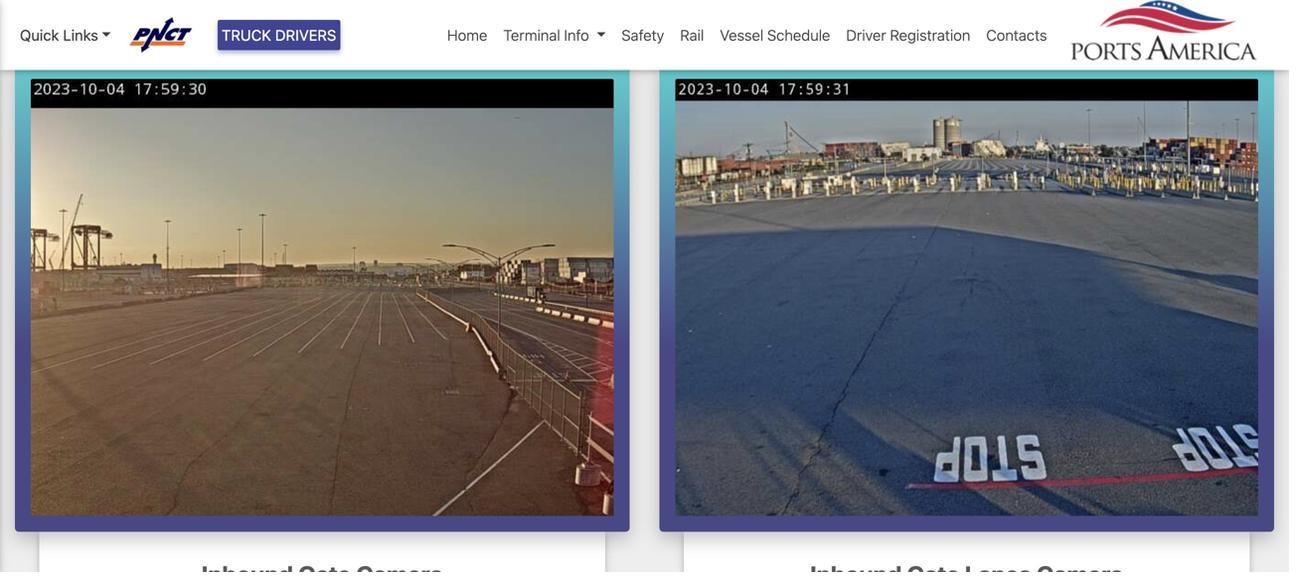 Task type: describe. For each thing, give the bounding box(es) containing it.
cameras
[[132, 6, 196, 25]]

quick
[[20, 26, 59, 44]]

home link
[[439, 16, 495, 54]]

driver registration
[[846, 26, 970, 44]]

vessel schedule
[[720, 26, 830, 44]]

rail
[[680, 26, 704, 44]]

contacts
[[986, 26, 1047, 44]]

vessel schedule link
[[712, 16, 838, 54]]

truck drivers
[[222, 26, 336, 44]]

schedule
[[767, 26, 830, 44]]

home
[[447, 26, 487, 44]]

truck drivers link
[[218, 20, 340, 50]]

links
[[63, 26, 98, 44]]

rail link
[[672, 16, 712, 54]]

drivers
[[275, 26, 336, 44]]

contacts link
[[978, 16, 1055, 54]]

info
[[564, 26, 589, 44]]

terminal info link
[[495, 16, 614, 54]]



Task type: locate. For each thing, give the bounding box(es) containing it.
driver registration link
[[838, 16, 978, 54]]

truck
[[222, 26, 271, 44]]

quick links link
[[20, 24, 111, 46]]

terminal info
[[503, 26, 589, 44]]

safety
[[622, 26, 664, 44]]

safety link
[[614, 16, 672, 54]]

gate
[[94, 6, 128, 25]]

driver
[[846, 26, 886, 44]]

vessel
[[720, 26, 763, 44]]

registration
[[890, 26, 970, 44]]

terminal
[[503, 26, 560, 44]]

quick links
[[20, 26, 98, 44]]

gate cameras
[[94, 6, 196, 25]]



Task type: vqa. For each thing, say whether or not it's contained in the screenshot.
Vessel Schedule
yes



